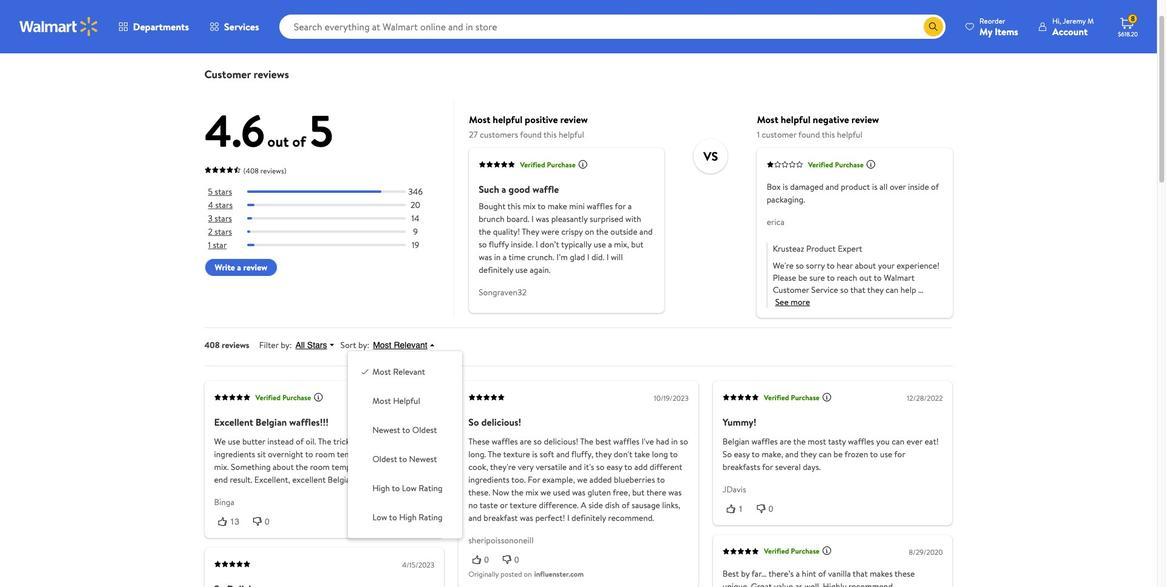 Task type: vqa. For each thing, say whether or not it's contained in the screenshot.
the Most helpful positive review 27 customers found this helpful
yes



Task type: locate. For each thing, give the bounding box(es) containing it.
5 stars
[[208, 186, 232, 198]]

1 vertical spatial delicious!
[[544, 436, 578, 448]]

0 horizontal spatial be
[[798, 272, 807, 284]]

these
[[895, 568, 915, 580]]

waffle left mix,
[[328, 37, 352, 49]]

found inside "most helpful negative review 1 customer found this helpful"
[[798, 129, 820, 141]]

0 horizontal spatial so
[[468, 416, 479, 430]]

hear
[[837, 260, 853, 272]]

0 vertical spatial verified purchase information image
[[313, 393, 323, 402]]

m
[[1087, 15, 1094, 26]]

the left most
[[793, 436, 806, 448]]

3
[[208, 213, 213, 225]]

use right we
[[228, 436, 240, 448]]

this inside "most helpful negative review 1 customer found this helpful"
[[822, 129, 835, 141]]

0 vertical spatial recommend.
[[608, 513, 654, 525]]

customer inside krusteaz product expert we're so sorry to hear about your experience! please be sure to reach out to walmart customer service so that they can help ... see more
[[773, 284, 809, 297]]

0 vertical spatial about
[[855, 260, 876, 272]]

1 horizontal spatial definitely
[[572, 513, 606, 525]]

all inside we use butter instead of oil. the trick is to let all the ingredients sit overnight to room temperature including the mix. something about the room temperature as lift to the end result. excellent, excellent belgian waffles.
[[381, 436, 389, 448]]

was left "perfect!"
[[520, 513, 533, 525]]

3 progress bar from the top
[[247, 218, 406, 220]]

box right oz
[[449, 37, 463, 49]]

about down the "overnight"
[[273, 462, 294, 474]]

Newest to Oldest radio
[[360, 425, 370, 435]]

can inside krusteaz product expert we're so sorry to hear about your experience! please be sure to reach out to walmart customer service so that they can help ... see more
[[886, 284, 898, 297]]

2 vertical spatial 1
[[738, 505, 743, 515]]

option group containing most relevant
[[358, 362, 452, 529]]

0 vertical spatial on
[[585, 226, 594, 238]]

1 horizontal spatial krusteaz
[[773, 243, 804, 255]]

reviews right '408'
[[222, 340, 249, 352]]

easy up breakfasts at bottom right
[[734, 449, 750, 461]]

1 horizontal spatial for
[[762, 462, 773, 474]]

overnight
[[268, 449, 303, 461]]

and left it's
[[569, 462, 582, 474]]

these.
[[468, 487, 490, 499]]

1 horizontal spatial customer
[[773, 284, 809, 297]]

2 vertical spatial for
[[762, 462, 773, 474]]

waffles inside the such a good waffle bought this mix to make mini waffles for a brunch board. i was pleasantly surprised with the quality! they were crispy on the outside and so fluffy inside. i don't typically use a mix, but was in a time crunch. i'm glad i did. i will definitely use again.
[[587, 201, 613, 213]]

verified purchase for 8/29/2020
[[764, 547, 820, 557]]

2 horizontal spatial this
[[822, 129, 835, 141]]

lift
[[390, 462, 400, 474]]

krusteaz inside krusteaz product expert we're so sorry to hear about your experience! please be sure to reach out to walmart customer service so that they can help ... see more
[[773, 243, 804, 255]]

are inside belgian waffles are the most tasty waffles you can ever eat! so easy to make, and they can be frozen to use for breakfasts for several days.
[[780, 436, 791, 448]]

purchase for box is damaged and product is all over inside of packaging.
[[835, 160, 864, 170]]

time
[[509, 252, 525, 264]]

0 horizontal spatial ingredients
[[214, 449, 255, 461]]

walmart
[[884, 272, 915, 284]]

1 horizontal spatial they
[[800, 449, 817, 461]]

found
[[520, 129, 542, 141], [798, 129, 820, 141]]

0 vertical spatial newest
[[372, 425, 400, 437]]

but
[[631, 239, 644, 251], [632, 487, 645, 499]]

0 vertical spatial room
[[315, 449, 335, 461]]

most relevant right sort by:
[[373, 341, 427, 351]]

the up fluffy,
[[580, 436, 593, 448]]

all stars
[[295, 341, 327, 351]]

1 found from the left
[[520, 129, 542, 141]]

0 horizontal spatial as
[[380, 462, 387, 474]]

Most Helpful radio
[[360, 396, 370, 405]]

1 horizontal spatial ingredients
[[468, 474, 509, 487]]

sort
[[340, 340, 356, 352]]

2 horizontal spatial for
[[894, 449, 905, 461]]

0 horizontal spatial out
[[267, 131, 289, 152]]

1 vertical spatial 1
[[208, 240, 211, 252]]

verified for box is damaged and product is all over inside of packaging.
[[808, 160, 833, 170]]

of inside these waffles are so delicious! the best waffles i've had in so long. the texture is soft and fluffy, they don't take long to cook, they're very versatile and it's so easy to add different ingredients too. for example, we added blueberries to these. now the mix we used was gluten free, but there was no taste or texture difference. a side dish of sausage links, and breakfast was perfect! i definitely recommend.
[[622, 500, 630, 512]]

reach
[[837, 272, 857, 284]]

review right positive
[[560, 113, 588, 126]]

progress bar
[[247, 191, 406, 193], [247, 204, 406, 207], [247, 218, 406, 220], [247, 231, 406, 233], [247, 244, 406, 247]]

is inside these waffles are so delicious! the best waffles i've had in so long. the texture is soft and fluffy, they don't take long to cook, they're very versatile and it's so easy to add different ingredients too. for example, we added blueberries to these. now the mix we used was gluten free, but there was no taste or texture difference. a side dish of sausage links, and breakfast was perfect! i definitely recommend.
[[532, 449, 538, 461]]

in
[[494, 252, 501, 264], [671, 436, 678, 448]]

verified for 8/29/2020
[[764, 547, 789, 557]]

and up several
[[785, 449, 799, 461]]

0 vertical spatial that
[[850, 284, 865, 297]]

it's
[[584, 462, 594, 474]]

0 right 13
[[265, 518, 270, 527]]

are inside these waffles are so delicious! the best waffles i've had in so long. the texture is soft and fluffy, they don't take long to cook, they're very versatile and it's so easy to add different ingredients too. for example, we added blueberries to these. now the mix we used was gluten free, but there was no taste or texture difference. a side dish of sausage links, and breakfast was perfect! i definitely recommend.
[[520, 436, 532, 448]]

0 vertical spatial in
[[494, 252, 501, 264]]

most relevant button
[[369, 340, 441, 351]]

box inside box is damaged and product is all over inside of packaging.
[[767, 181, 781, 193]]

damaged
[[790, 181, 824, 193]]

helpful up customer
[[781, 113, 810, 126]]

stars for 3 stars
[[215, 213, 232, 225]]

2 rating from the top
[[419, 512, 443, 524]]

0 button
[[753, 504, 783, 516], [249, 516, 279, 529], [468, 555, 499, 567], [499, 555, 529, 567]]

2 by: from the left
[[358, 340, 369, 352]]

1 horizontal spatial about
[[855, 260, 876, 272]]

can left help
[[886, 284, 898, 297]]

now
[[492, 487, 509, 499]]

waffles up frozen
[[848, 436, 874, 448]]

0 horizontal spatial the
[[318, 436, 331, 448]]

to left make
[[538, 201, 546, 213]]

of
[[292, 131, 306, 152], [931, 181, 939, 193], [296, 436, 304, 448], [622, 500, 630, 512], [818, 568, 826, 580]]

relevant inside option group
[[393, 367, 425, 379]]

1 rating from the top
[[419, 483, 443, 495]]

1 horizontal spatial reviews
[[254, 67, 289, 82]]

0 horizontal spatial they
[[595, 449, 612, 461]]

0 vertical spatial mix
[[523, 201, 536, 213]]

highly
[[823, 581, 846, 588]]

gluten
[[588, 487, 611, 499]]

they inside krusteaz product expert we're so sorry to hear about your experience! please be sure to reach out to walmart customer service so that they can help ... see more
[[867, 284, 884, 297]]

0 vertical spatial oldest
[[412, 425, 437, 437]]

1 vertical spatial mix
[[526, 487, 539, 499]]

to down you
[[870, 449, 878, 461]]

to left make,
[[752, 449, 760, 461]]

0 horizontal spatial all
[[381, 436, 389, 448]]

0 vertical spatial relevant
[[394, 341, 427, 351]]

1 inside "most helpful negative review 1 customer found this helpful"
[[757, 129, 760, 141]]

temperature
[[337, 449, 383, 461], [332, 462, 378, 474]]

they up days.
[[800, 449, 817, 461]]

review right negative
[[851, 113, 879, 126]]

1 vertical spatial box
[[767, 181, 781, 193]]

such
[[479, 183, 499, 196]]

most relevant down most relevant dropdown button
[[372, 367, 425, 379]]

these
[[468, 436, 490, 448]]

verified purchase information image for most helpful negative review
[[866, 160, 876, 169]]

out inside krusteaz product expert we're so sorry to hear about your experience! please be sure to reach out to walmart customer service so that they can help ... see more
[[859, 272, 872, 284]]

2 horizontal spatial /
[[393, 14, 397, 26]]

waffles.
[[357, 474, 385, 487]]

0 horizontal spatial reviews
[[222, 340, 249, 352]]

we left 'used'
[[541, 487, 551, 499]]

definitely up songraven32
[[479, 264, 513, 276]]

0 horizontal spatial oldest
[[372, 454, 397, 466]]

1 vertical spatial relevant
[[393, 367, 425, 379]]

Oldest to Newest radio
[[360, 454, 370, 464]]

a up the with
[[628, 201, 632, 213]]

recommend.
[[608, 513, 654, 525], [848, 581, 894, 588]]

1 vertical spatial about
[[273, 462, 294, 474]]

review inside "most helpful negative review 1 customer found this helpful"
[[851, 113, 879, 126]]

newest right newest to oldest radio
[[372, 425, 400, 437]]

out inside 4.6 out of 5
[[267, 131, 289, 152]]

19
[[412, 240, 419, 252]]

rating
[[419, 483, 443, 495], [419, 512, 443, 524]]

i'm
[[556, 252, 568, 264]]

help
[[900, 284, 916, 297]]

customer
[[204, 67, 251, 82], [773, 284, 809, 297]]

review for most helpful positive review
[[560, 113, 588, 126]]

by: for filter by:
[[281, 340, 292, 352]]

low right low to high rating "option"
[[372, 512, 387, 524]]

0 vertical spatial rating
[[419, 483, 443, 495]]

waffles up make,
[[752, 436, 778, 448]]

value
[[774, 581, 793, 588]]

no
[[468, 500, 478, 512]]

progress bar for 9
[[247, 231, 406, 233]]

1 horizontal spatial easy
[[734, 449, 750, 461]]

most
[[469, 113, 490, 126], [757, 113, 778, 126], [373, 341, 391, 351], [372, 367, 391, 379], [372, 396, 391, 408]]

2 progress bar from the top
[[247, 204, 406, 207]]

example,
[[542, 474, 575, 487]]

review inside most helpful positive review 27 customers found this helpful
[[560, 113, 588, 126]]

0 button up posted
[[499, 555, 529, 567]]

1 horizontal spatial in
[[671, 436, 678, 448]]

rating for high to low rating
[[419, 483, 443, 495]]

verified purchase information image up product
[[866, 160, 876, 169]]

1 horizontal spatial this
[[544, 129, 557, 141]]

0 button up originally
[[468, 555, 499, 567]]

so up these
[[468, 416, 479, 430]]

0 horizontal spatial recommend.
[[608, 513, 654, 525]]

belgian inside belgian waffles are the most tasty waffles you can ever eat! so easy to make, and they can be frozen to use for breakfasts for several days.
[[723, 436, 750, 448]]

1 horizontal spatial so
[[723, 449, 732, 461]]

product
[[841, 181, 870, 193]]

1 progress bar from the top
[[247, 191, 406, 193]]

in inside these waffles are so delicious! the best waffles i've had in so long. the texture is soft and fluffy, they don't take long to cook, they're very versatile and it's so easy to add different ingredients too. for example, we added blueberries to these. now the mix we used was gluten free, but there was no taste or texture difference. a side dish of sausage links, and breakfast was perfect! i definitely recommend.
[[671, 436, 678, 448]]

so right it's
[[596, 462, 604, 474]]

1 horizontal spatial /
[[309, 14, 313, 26]]

waffle
[[532, 183, 559, 196]]

the inside belgian waffles are the most tasty waffles you can ever eat! so easy to make, and they can be frozen to use for breakfasts for several days.
[[793, 436, 806, 448]]

back
[[204, 37, 222, 49]]

rating up the low to high rating
[[419, 483, 443, 495]]

was
[[536, 213, 549, 225], [479, 252, 492, 264], [572, 487, 585, 499], [668, 487, 682, 499], [520, 513, 533, 525]]

1 horizontal spatial out
[[859, 272, 872, 284]]

5 progress bar from the top
[[247, 244, 406, 247]]

purchase up most
[[791, 393, 820, 403]]

1 vertical spatial oldest
[[372, 454, 397, 466]]

excellent belgian waffles!!!
[[214, 416, 328, 430]]

0 vertical spatial 5
[[309, 100, 333, 161]]

the up they're
[[488, 449, 501, 461]]

1 vertical spatial temperature
[[332, 462, 378, 474]]

0 vertical spatial low
[[402, 483, 417, 495]]

of inside box is damaged and product is all over inside of packaging.
[[931, 181, 939, 193]]

temperature up waffles.
[[332, 462, 378, 474]]

search icon image
[[929, 22, 938, 32]]

the right including
[[420, 449, 433, 461]]

verified purchase information image
[[313, 393, 323, 402], [822, 547, 832, 556]]

verified up 'excellent belgian waffles!!!' on the left of page
[[255, 393, 281, 403]]

2 found from the left
[[798, 129, 820, 141]]

relevant inside dropdown button
[[394, 341, 427, 351]]

a left hint
[[796, 568, 800, 580]]

most inside "most helpful negative review 1 customer found this helpful"
[[757, 113, 778, 126]]

found down negative
[[798, 129, 820, 141]]

high
[[372, 483, 390, 495], [399, 512, 417, 524]]

1 vertical spatial we
[[541, 487, 551, 499]]

progress bar for 346
[[247, 191, 406, 193]]

the down too.
[[511, 487, 523, 499]]

0 horizontal spatial delicious!
[[481, 416, 521, 430]]

0 horizontal spatial newest
[[372, 425, 400, 437]]

use inside we use butter instead of oil. the trick is to let all the ingredients sit overnight to room temperature including the mix. something about the room temperature as lift to the end result. excellent, excellent belgian waffles.
[[228, 436, 240, 448]]

1 vertical spatial easy
[[607, 462, 622, 474]]

about inside we use butter instead of oil. the trick is to let all the ingredients sit overnight to room temperature including the mix. something about the room temperature as lift to the end result. excellent, excellent belgian waffles.
[[273, 462, 294, 474]]

originally posted on influenster.com
[[468, 569, 584, 580]]

4 progress bar from the top
[[247, 231, 406, 233]]

verified up make,
[[764, 393, 789, 403]]

waffle left mixes
[[441, 14, 465, 26]]

crispy
[[561, 226, 583, 238]]

stars right 3
[[215, 213, 232, 225]]

found for negative
[[798, 129, 820, 141]]

and down the with
[[639, 226, 653, 238]]

reviews for customer reviews
[[254, 67, 289, 82]]

1 vertical spatial newest
[[409, 454, 437, 466]]

be down tasty
[[834, 449, 843, 461]]

are for yummy!
[[780, 436, 791, 448]]

product
[[806, 243, 836, 255]]

0 vertical spatial krusteaz
[[266, 37, 297, 49]]

0 vertical spatial waffle
[[441, 14, 465, 26]]

mix down for at bottom
[[526, 487, 539, 499]]

originally
[[468, 569, 499, 580]]

1 horizontal spatial found
[[798, 129, 820, 141]]

don't
[[540, 239, 559, 251]]

1 vertical spatial but
[[632, 487, 645, 499]]

Most Relevant radio
[[360, 367, 370, 376]]

1 vertical spatial low
[[372, 512, 387, 524]]

as inside we use butter instead of oil. the trick is to let all the ingredients sit overnight to room temperature including the mix. something about the room temperature as lift to the end result. excellent, excellent belgian waffles.
[[380, 462, 387, 474]]

0 horizontal spatial definitely
[[479, 264, 513, 276]]

belgian waffles are the most tasty waffles you can ever eat! so easy to make, and they can be frozen to use for breakfasts for several days.
[[723, 436, 939, 474]]

1 vertical spatial krusteaz
[[773, 243, 804, 255]]

stars
[[307, 341, 327, 351]]

box
[[449, 37, 463, 49], [767, 181, 781, 193]]

i inside these waffles are so delicious! the best waffles i've had in so long. the texture is soft and fluffy, they don't take long to cook, they're very versatile and it's so easy to add different ingredients too. for example, we added blueberries to these. now the mix we used was gluten free, but there was no taste or texture difference. a side dish of sausage links, and breakfast was perfect! i definitely recommend.
[[567, 513, 569, 525]]

0 up originally
[[484, 556, 489, 566]]

long.
[[468, 449, 486, 461]]

0 button down several
[[753, 504, 783, 516]]

progress bar for 19
[[247, 244, 406, 247]]

1 vertical spatial room
[[310, 462, 330, 474]]

the down brunch
[[479, 226, 491, 238]]

but inside these waffles are so delicious! the best waffles i've had in so long. the texture is soft and fluffy, they don't take long to cook, they're very versatile and it's so easy to add different ingredients too. for example, we added blueberries to these. now the mix we used was gluten free, but there was no taste or texture difference. a side dish of sausage links, and breakfast was perfect! i definitely recommend.
[[632, 487, 645, 499]]

room down the oil.
[[315, 449, 335, 461]]

low to high rating
[[372, 512, 443, 524]]

use down 'time' at the left
[[515, 264, 528, 276]]

and down no
[[468, 513, 482, 525]]

they down best
[[595, 449, 612, 461]]

easy
[[734, 449, 750, 461], [607, 462, 622, 474]]

for right frozen
[[894, 449, 905, 461]]

erica
[[767, 216, 785, 229]]

1 horizontal spatial are
[[780, 436, 791, 448]]

is
[[783, 181, 788, 193], [872, 181, 877, 193], [352, 436, 357, 448], [532, 449, 538, 461]]

0 for so delicious!
[[514, 556, 519, 566]]

is up packaging.
[[783, 181, 788, 193]]

2 horizontal spatial the
[[580, 436, 593, 448]]

1 vertical spatial in
[[671, 436, 678, 448]]

most inside dropdown button
[[373, 341, 391, 351]]

0 horizontal spatial verified purchase information image
[[578, 160, 588, 169]]

stars
[[215, 186, 232, 198], [215, 199, 233, 211], [215, 213, 232, 225], [215, 226, 232, 238]]

they
[[522, 226, 539, 238]]

found inside most helpful positive review 27 customers found this helpful
[[520, 129, 542, 141]]

2 are from the left
[[780, 436, 791, 448]]

low up the low to high rating
[[402, 483, 417, 495]]

for
[[528, 474, 540, 487]]

are up make,
[[780, 436, 791, 448]]

most up 27
[[469, 113, 490, 126]]

1 inside button
[[738, 505, 743, 515]]

stars right the 2
[[215, 226, 232, 238]]

1 for 1 star
[[208, 240, 211, 252]]

verified purchase information image
[[578, 160, 588, 169], [866, 160, 876, 169], [822, 393, 832, 402]]

i up they on the top
[[531, 213, 534, 225]]

2 horizontal spatial they
[[867, 284, 884, 297]]

1 vertical spatial that
[[853, 568, 868, 580]]

1 vertical spatial ingredients
[[468, 474, 509, 487]]

delicious! up soft on the left bottom
[[544, 436, 578, 448]]

stars up 4 stars
[[215, 186, 232, 198]]

1 vertical spatial on
[[524, 569, 532, 580]]

0 horizontal spatial 5
[[208, 186, 213, 198]]

purchase up product
[[835, 160, 864, 170]]

newest
[[372, 425, 400, 437], [409, 454, 437, 466]]

1 horizontal spatial as
[[795, 581, 803, 588]]

out right "reach"
[[859, 272, 872, 284]]

are up very
[[520, 436, 532, 448]]

and
[[826, 181, 839, 193], [639, 226, 653, 238], [556, 449, 569, 461], [785, 449, 799, 461], [569, 462, 582, 474], [468, 513, 482, 525]]

2 horizontal spatial 1
[[757, 129, 760, 141]]

a
[[502, 183, 506, 196], [628, 201, 632, 213], [608, 239, 612, 251], [503, 252, 507, 264], [237, 262, 241, 274], [796, 568, 800, 580]]

newest right lift
[[409, 454, 437, 466]]

and left product
[[826, 181, 839, 193]]

/ right food
[[228, 14, 231, 26]]

0 vertical spatial most relevant
[[373, 341, 427, 351]]

the inside these waffles are so delicious! the best waffles i've had in so long. the texture is soft and fluffy, they don't take long to cook, they're very versatile and it's so easy to add different ingredients too. for example, we added blueberries to these. now the mix we used was gluten free, but there was no taste or texture difference. a side dish of sausage links, and breakfast was perfect! i definitely recommend.
[[511, 487, 523, 499]]

be left sure in the right top of the page
[[798, 272, 807, 284]]

versatile
[[536, 462, 567, 474]]

/ right waffles
[[393, 14, 397, 26]]

the
[[318, 436, 331, 448], [580, 436, 593, 448], [488, 449, 501, 461]]

1 vertical spatial reviews
[[222, 340, 249, 352]]

on inside the such a good waffle bought this mix to make mini waffles for a brunch board. i was pleasantly surprised with the quality! they were crispy on the outside and so fluffy inside. i don't typically use a mix, but was in a time crunch. i'm glad i did. i will definitely use again.
[[585, 226, 594, 238]]

verified purchase up there's
[[764, 547, 820, 557]]

0 horizontal spatial easy
[[607, 462, 622, 474]]

0 vertical spatial for
[[615, 201, 626, 213]]

0 vertical spatial customer
[[204, 67, 251, 82]]

0 for excellent belgian waffles!!!
[[265, 518, 270, 527]]

stars for 5 stars
[[215, 186, 232, 198]]

butter
[[242, 436, 265, 448]]

2 horizontal spatial review
[[851, 113, 879, 126]]

yummy!
[[723, 416, 756, 430]]

high down high to low rating
[[399, 512, 417, 524]]

0 vertical spatial but
[[631, 239, 644, 251]]

trick
[[333, 436, 350, 448]]

are
[[520, 436, 532, 448], [780, 436, 791, 448]]

room up excellent
[[310, 462, 330, 474]]

perfect!
[[535, 513, 565, 525]]

mix inside these waffles are so delicious! the best waffles i've had in so long. the texture is soft and fluffy, they don't take long to cook, they're very versatile and it's so easy to add different ingredients too. for example, we added blueberries to these. now the mix we used was gluten free, but there was no taste or texture difference. a side dish of sausage links, and breakfast was perfect! i definitely recommend.
[[526, 487, 539, 499]]

helpful up customers
[[493, 113, 522, 126]]

recommend. down sausage
[[608, 513, 654, 525]]

inside.
[[511, 239, 534, 251]]

end
[[214, 474, 228, 487]]

binga
[[214, 497, 234, 509]]

be inside krusteaz product expert we're so sorry to hear about your experience! please be sure to reach out to walmart customer service so that they can help ... see more
[[798, 272, 807, 284]]

1 vertical spatial waffle
[[328, 37, 352, 49]]

we down it's
[[577, 474, 587, 487]]

added
[[589, 474, 612, 487]]

by: for sort by:
[[358, 340, 369, 352]]

box up packaging.
[[767, 181, 781, 193]]

recommend. inside best by far...  there's a hint of vanilla that makes these unique.  great value as well.  highly recommend.
[[848, 581, 894, 588]]

pancakes
[[318, 14, 351, 26]]

don't
[[614, 449, 632, 461]]

0 vertical spatial definitely
[[479, 264, 513, 276]]

1 horizontal spatial box
[[767, 181, 781, 193]]

definitely inside the such a good waffle bought this mix to make mini waffles for a brunch board. i was pleasantly surprised with the quality! they were crispy on the outside and so fluffy inside. i don't typically use a mix, but was in a time crunch. i'm glad i did. i will definitely use again.
[[479, 264, 513, 276]]

services button
[[199, 12, 269, 41]]

belgian
[[299, 37, 326, 49], [256, 416, 287, 430], [723, 436, 750, 448], [328, 474, 355, 487]]

i left don't
[[536, 239, 538, 251]]

1 horizontal spatial 1
[[738, 505, 743, 515]]

i left 'will' on the right top of the page
[[606, 252, 609, 264]]

verified purchase up waffle
[[520, 160, 576, 170]]

mix up board.
[[523, 201, 536, 213]]

option group
[[358, 362, 452, 529]]

temperature down 'let'
[[337, 449, 383, 461]]

reorder
[[980, 15, 1005, 26]]

1 vertical spatial all
[[381, 436, 389, 448]]

all stars button
[[292, 340, 340, 351]]

use inside belgian waffles are the most tasty waffles you can ever eat! so easy to make, and they can be frozen to use for breakfasts for several days.
[[880, 449, 892, 461]]

delicious! inside these waffles are so delicious! the best waffles i've had in so long. the texture is soft and fluffy, they don't take long to cook, they're very versatile and it's so easy to add different ingredients too. for example, we added blueberries to these. now the mix we used was gluten free, but there was no taste or texture difference. a side dish of sausage links, and breakfast was perfect! i definitely recommend.
[[544, 436, 578, 448]]

1 are from the left
[[520, 436, 532, 448]]

0 vertical spatial we
[[577, 474, 587, 487]]

0 horizontal spatial customer
[[204, 67, 251, 82]]

makes
[[870, 568, 893, 580]]

0 horizontal spatial for
[[615, 201, 626, 213]]

the up excellent
[[296, 462, 308, 474]]

Walmart Site-Wide search field
[[279, 15, 946, 39]]

1 horizontal spatial low
[[402, 483, 417, 495]]

this inside most helpful positive review 27 customers found this helpful
[[544, 129, 557, 141]]

1 by: from the left
[[281, 340, 292, 352]]

to down lift
[[392, 483, 400, 495]]

the inside we use butter instead of oil. the trick is to let all the ingredients sit overnight to room temperature including the mix. something about the room temperature as lift to the end result. excellent, excellent belgian waffles.
[[318, 436, 331, 448]]

result.
[[230, 474, 252, 487]]

helpful down negative
[[837, 129, 862, 141]]

1 vertical spatial verified purchase information image
[[822, 547, 832, 556]]

jdavis
[[723, 484, 746, 496]]

breakfast
[[236, 14, 271, 26]]

purchase for 8/29/2020
[[791, 547, 820, 557]]

& left waffles
[[353, 14, 359, 26]]

recommend. inside these waffles are so delicious! the best waffles i've had in so long. the texture is soft and fluffy, they don't take long to cook, they're very versatile and it's so easy to add different ingredients too. for example, we added blueberries to these. now the mix we used was gluten free, but there was no taste or texture difference. a side dish of sausage links, and breakfast was perfect! i definitely recommend.
[[608, 513, 654, 525]]



Task type: describe. For each thing, give the bounding box(es) containing it.
by
[[741, 568, 750, 580]]

for inside the such a good waffle bought this mix to make mini waffles for a brunch board. i was pleasantly surprised with the quality! they were crispy on the outside and so fluffy inside. i don't typically use a mix, but was in a time crunch. i'm glad i did. i will definitely use again.
[[615, 201, 626, 213]]

to down the oil.
[[305, 449, 313, 461]]

be inside belgian waffles are the most tasty waffles you can ever eat! so easy to make, and they can be frozen to use for breakfasts for several days.
[[834, 449, 843, 461]]

that inside krusteaz product expert we're so sorry to hear about your experience! please be sure to reach out to walmart customer service so that they can help ... see more
[[850, 284, 865, 297]]

1 for 1
[[738, 505, 743, 515]]

back to (6 pack) krusteaz belgian waffle mix, light & crispy, 28 oz box
[[204, 37, 463, 49]]

to left hear
[[827, 260, 835, 272]]

belgian up instead
[[256, 416, 287, 430]]

so left sorry
[[796, 260, 804, 272]]

10/19/2023
[[654, 394, 689, 404]]

more
[[791, 297, 810, 309]]

your
[[878, 260, 895, 272]]

mixes
[[467, 14, 489, 26]]

instead
[[267, 436, 294, 448]]

1 horizontal spatial 5
[[309, 100, 333, 161]]

oil.
[[306, 436, 316, 448]]

helpful up waffle
[[559, 129, 584, 141]]

to left walmart
[[874, 272, 882, 284]]

definitely inside these waffles are so delicious! the best waffles i've had in so long. the texture is soft and fluffy, they don't take long to cook, they're very versatile and it's so easy to add different ingredients too. for example, we added blueberries to these. now the mix we used was gluten free, but there was no taste or texture difference. a side dish of sausage links, and breakfast was perfect! i definitely recommend.
[[572, 513, 606, 525]]

hi, jeremy m account
[[1052, 15, 1094, 38]]

a right such
[[502, 183, 506, 196]]

stars for 2 stars
[[215, 226, 232, 238]]

stars for 4 stars
[[215, 199, 233, 211]]

3 / from the left
[[393, 14, 397, 26]]

0 horizontal spatial we
[[541, 487, 551, 499]]

breakfast
[[484, 513, 518, 525]]

a
[[581, 500, 586, 512]]

including
[[385, 449, 418, 461]]

links,
[[662, 500, 680, 512]]

...
[[918, 284, 923, 297]]

was up were
[[536, 213, 549, 225]]

1 horizontal spatial high
[[399, 512, 417, 524]]

so inside the such a good waffle bought this mix to make mini waffles for a brunch board. i was pleasantly surprised with the quality! they were crispy on the outside and so fluffy inside. i don't typically use a mix, but was in a time crunch. i'm glad i did. i will definitely use again.
[[479, 239, 487, 251]]

taste
[[480, 500, 498, 512]]

4.6 out of 5
[[204, 100, 333, 161]]

cereal
[[281, 14, 305, 26]]

cook,
[[468, 462, 488, 474]]

so right "had" at the right bottom
[[680, 436, 688, 448]]

0 vertical spatial box
[[449, 37, 463, 49]]

0 vertical spatial high
[[372, 483, 390, 495]]

a inside best by far...  there's a hint of vanilla that makes these unique.  great value as well.  highly recommend.
[[796, 568, 800, 580]]

reviews for 408 reviews
[[222, 340, 249, 352]]

waffles up don't
[[613, 436, 640, 448]]

1 vertical spatial can
[[892, 436, 905, 448]]

there
[[646, 487, 666, 499]]

0 horizontal spatial review
[[243, 262, 267, 274]]

that inside best by far...  there's a hint of vanilla that makes these unique.  great value as well.  highly recommend.
[[853, 568, 868, 580]]

Low to High Rating radio
[[360, 512, 370, 522]]

packaging.
[[767, 194, 805, 206]]

verified purchase information image for 8/29/2020
[[822, 547, 832, 556]]

was up a
[[572, 487, 585, 499]]

to right long
[[670, 449, 678, 461]]

0 vertical spatial texture
[[503, 449, 530, 461]]

408
[[204, 340, 220, 352]]

verified purchase information image for 1/18/2023
[[313, 393, 323, 402]]

(408 reviews) link
[[204, 163, 286, 177]]

negative
[[813, 113, 849, 126]]

346
[[408, 186, 423, 198]]

most relevant inside dropdown button
[[373, 341, 427, 351]]

i left did. at the top of the page
[[587, 252, 589, 264]]

this for positive
[[544, 129, 557, 141]]

as inside best by far...  there's a hint of vanilla that makes these unique.  great value as well.  highly recommend.
[[795, 581, 803, 588]]

eat!
[[925, 436, 939, 448]]

with
[[625, 213, 641, 225]]

of inside we use butter instead of oil. the trick is to let all the ingredients sit overnight to room temperature including the mix. something about the room temperature as lift to the end result. excellent, excellent belgian waffles.
[[296, 436, 304, 448]]

pleasantly
[[551, 213, 588, 225]]

& right pancake in the top left of the page
[[434, 14, 439, 26]]

to up there
[[657, 474, 665, 487]]

light
[[372, 37, 390, 49]]

belgian down cereal
[[299, 37, 326, 49]]

great
[[751, 581, 772, 588]]

verified up waffle
[[520, 160, 545, 170]]

all inside box is damaged and product is all over inside of packaging.
[[880, 181, 888, 193]]

1 vertical spatial texture
[[510, 500, 537, 512]]

a left 'time' at the left
[[503, 252, 507, 264]]

well.
[[805, 581, 821, 588]]

2 / from the left
[[309, 14, 313, 26]]

services
[[224, 20, 259, 33]]

& left cereal
[[273, 14, 278, 26]]

let
[[369, 436, 379, 448]]

27
[[469, 129, 478, 141]]

a right write
[[237, 262, 241, 274]]

and inside the such a good waffle bought this mix to make mini waffles for a brunch board. i was pleasantly surprised with the quality! they were crispy on the outside and so fluffy inside. i don't typically use a mix, but was in a time crunch. i'm glad i did. i will definitely use again.
[[639, 226, 653, 238]]

but inside the such a good waffle bought this mix to make mini waffles for a brunch board. i was pleasantly surprised with the quality! they were crispy on the outside and so fluffy inside. i don't typically use a mix, but was in a time crunch. i'm glad i did. i will definitely use again.
[[631, 239, 644, 251]]

2
[[208, 226, 213, 238]]

to left 'let'
[[359, 436, 367, 448]]

waffles down so delicious!
[[492, 436, 518, 448]]

and inside box is damaged and product is all over inside of packaging.
[[826, 181, 839, 193]]

to up including
[[402, 425, 410, 437]]

High to Low Rating radio
[[360, 483, 370, 493]]

so right service
[[840, 284, 848, 297]]

of inside 4.6 out of 5
[[292, 131, 306, 152]]

to right low to high rating "option"
[[389, 512, 397, 524]]

several
[[775, 462, 801, 474]]

progress bar for 14
[[247, 218, 406, 220]]

found for positive
[[520, 129, 542, 141]]

mix inside the such a good waffle bought this mix to make mini waffles for a brunch board. i was pleasantly surprised with the quality! they were crispy on the outside and so fluffy inside. i don't typically use a mix, but was in a time crunch. i'm glad i did. i will definitely use again.
[[523, 201, 536, 213]]

4/15/2023
[[402, 560, 434, 571]]

we use butter instead of oil. the trick is to let all the ingredients sit overnight to room temperature including the mix. something about the room temperature as lift to the end result. excellent, excellent belgian waffles.
[[214, 436, 433, 487]]

influenster.com
[[534, 569, 584, 580]]

0 button for yummy!
[[753, 504, 783, 516]]

they inside belgian waffles are the most tasty waffles you can ever eat! so easy to make, and they can be frozen to use for breakfasts for several days.
[[800, 449, 817, 461]]

0 horizontal spatial low
[[372, 512, 387, 524]]

to inside the such a good waffle bought this mix to make mini waffles for a brunch board. i was pleasantly surprised with the quality! they were crispy on the outside and so fluffy inside. i don't typically use a mix, but was in a time crunch. i'm glad i did. i will definitely use again.
[[538, 201, 546, 213]]

rating for low to high rating
[[419, 512, 443, 524]]

to right sure in the right top of the page
[[827, 272, 835, 284]]

quality!
[[493, 226, 520, 238]]

was up links,
[[668, 487, 682, 499]]

make
[[548, 201, 567, 213]]

ingredients inside these waffles are so delicious! the best waffles i've had in so long. the texture is soft and fluffy, they don't take long to cook, they're very versatile and it's so easy to add different ingredients too. for example, we added blueberries to these. now the mix we used was gluten free, but there was no taste or texture difference. a side dish of sausage links, and breakfast was perfect! i definitely recommend.
[[468, 474, 509, 487]]

breakfast & cereal link
[[236, 14, 305, 26]]

back to (6 pack) krusteaz belgian waffle mix, light & crispy, 28 oz box link
[[204, 37, 463, 49]]

difference.
[[539, 500, 579, 512]]

verified purchase for 1/18/2023
[[255, 393, 311, 403]]

breakfasts
[[723, 462, 760, 474]]

use up did. at the top of the page
[[594, 239, 606, 251]]

posted
[[501, 569, 522, 580]]

outside
[[610, 226, 637, 238]]

they inside these waffles are so delicious! the best waffles i've had in so long. the texture is soft and fluffy, they don't take long to cook, they're very versatile and it's so easy to add different ingredients too. for example, we added blueberries to these. now the mix we used was gluten free, but there was no taste or texture difference. a side dish of sausage links, and breakfast was perfect! i definitely recommend.
[[595, 449, 612, 461]]

sorry
[[806, 260, 825, 272]]

make,
[[762, 449, 783, 461]]

had
[[656, 436, 669, 448]]

1 button
[[723, 504, 753, 516]]

belgian inside we use butter instead of oil. the trick is to let all the ingredients sit overnight to room temperature including the mix. something about the room temperature as lift to the end result. excellent, excellent belgian waffles.
[[328, 474, 355, 487]]

most right most relevant radio on the bottom of the page
[[372, 367, 391, 379]]

1 horizontal spatial the
[[488, 449, 501, 461]]

is inside we use butter instead of oil. the trick is to let all the ingredients sit overnight to room temperature including the mix. something about the room temperature as lift to the end result. excellent, excellent belgian waffles.
[[352, 436, 357, 448]]

4.6
[[204, 100, 265, 161]]

food
[[204, 14, 223, 26]]

purchase up waffle
[[547, 160, 576, 170]]

most inside most helpful positive review 27 customers found this helpful
[[469, 113, 490, 126]]

2 stars
[[208, 226, 232, 238]]

a left mix,
[[608, 239, 612, 251]]

krusteaz product expert we're so sorry to hear about your experience! please be sure to reach out to walmart customer service so that they can help ... see more
[[773, 243, 940, 309]]

all
[[295, 341, 305, 351]]

pancake
[[401, 14, 432, 26]]

hint
[[802, 568, 816, 580]]

0 vertical spatial so
[[468, 416, 479, 430]]

pancakes & waffles link
[[318, 14, 388, 26]]

sheripoissononeill
[[468, 535, 534, 547]]

the down surprised
[[596, 226, 608, 238]]

customer reviews
[[204, 67, 289, 82]]

side
[[588, 500, 603, 512]]

write
[[215, 262, 235, 274]]

see more button
[[775, 297, 810, 309]]

progress bar for 20
[[247, 204, 406, 207]]

1 horizontal spatial we
[[577, 474, 587, 487]]

the up including
[[391, 436, 403, 448]]

easy inside these waffles are so delicious! the best waffles i've had in so long. the texture is soft and fluffy, they don't take long to cook, they're very versatile and it's so easy to add different ingredients too. for example, we added blueberries to these. now the mix we used was gluten free, but there was no taste or texture difference. a side dish of sausage links, and breakfast was perfect! i definitely recommend.
[[607, 462, 622, 474]]

so up soft on the left bottom
[[534, 436, 542, 448]]

walmart image
[[19, 17, 98, 36]]

verified for 12/28/2022
[[764, 393, 789, 403]]

1 / from the left
[[228, 14, 231, 26]]

& right light
[[392, 37, 398, 49]]

28
[[427, 37, 436, 49]]

this for negative
[[822, 129, 835, 141]]

in inside the such a good waffle bought this mix to make mini waffles for a brunch board. i was pleasantly surprised with the quality! they were crispy on the outside and so fluffy inside. i don't typically use a mix, but was in a time crunch. i'm glad i did. i will definitely use again.
[[494, 252, 501, 264]]

easy inside belgian waffles are the most tasty waffles you can ever eat! so easy to make, and they can be frozen to use for breakfasts for several days.
[[734, 449, 750, 461]]

the down including
[[412, 462, 424, 474]]

review for most helpful negative review
[[851, 113, 879, 126]]

0 vertical spatial temperature
[[337, 449, 383, 461]]

1 vertical spatial 5
[[208, 186, 213, 198]]

1 horizontal spatial newest
[[409, 454, 437, 466]]

9
[[413, 226, 418, 238]]

8
[[1131, 13, 1135, 24]]

are for so delicious!
[[520, 436, 532, 448]]

you
[[876, 436, 890, 448]]

0 for yummy!
[[769, 505, 773, 515]]

1 star
[[208, 240, 227, 252]]

1 horizontal spatial oldest
[[412, 425, 437, 437]]

verified purchase for 12/28/2022
[[764, 393, 820, 403]]

far...
[[752, 568, 767, 580]]

and right soft on the left bottom
[[556, 449, 569, 461]]

over
[[890, 181, 906, 193]]

and inside belgian waffles are the most tasty waffles you can ever eat! so easy to make, and they can be frozen to use for breakfasts for several days.
[[785, 449, 799, 461]]

board.
[[507, 213, 529, 225]]

is right product
[[872, 181, 877, 193]]

to left add on the right
[[624, 462, 632, 474]]

verified for 1/18/2023
[[255, 393, 281, 403]]

box is damaged and product is all over inside of packaging.
[[767, 181, 939, 206]]

0 horizontal spatial krusteaz
[[266, 37, 297, 49]]

i've
[[642, 436, 654, 448]]

most right most helpful 'radio'
[[372, 396, 391, 408]]

brunch
[[479, 213, 504, 225]]

0 button for so delicious!
[[499, 555, 529, 567]]

take
[[634, 449, 650, 461]]

to down "newest to oldest"
[[399, 454, 407, 466]]

to right lift
[[402, 462, 410, 474]]

was down fluffy
[[479, 252, 492, 264]]

4
[[208, 199, 213, 211]]

to left (6
[[224, 37, 232, 49]]

ingredients inside we use butter instead of oil. the trick is to let all the ingredients sit overnight to room temperature including the mix. something about the room temperature as lift to the end result. excellent, excellent belgian waffles.
[[214, 449, 255, 461]]

star
[[213, 240, 227, 252]]

0 button for excellent belgian waffles!!!
[[249, 516, 279, 529]]

(6
[[234, 37, 242, 49]]

most helpful
[[372, 396, 420, 408]]

purchase for 1/18/2023
[[282, 393, 311, 403]]

2 vertical spatial can
[[819, 449, 832, 461]]

ever
[[907, 436, 923, 448]]

this inside the such a good waffle bought this mix to make mini waffles for a brunch board. i was pleasantly surprised with the quality! they were crispy on the outside and so fluffy inside. i don't typically use a mix, but was in a time crunch. i'm glad i did. i will definitely use again.
[[507, 201, 521, 213]]

mini
[[569, 201, 585, 213]]

of inside best by far...  there's a hint of vanilla that makes these unique.  great value as well.  highly recommend.
[[818, 568, 826, 580]]

purchase for 12/28/2022
[[791, 393, 820, 403]]

verified purchase for box is damaged and product is all over inside of packaging.
[[808, 160, 864, 170]]

about inside krusteaz product expert we're so sorry to hear about your experience! please be sure to reach out to walmart customer service so that they can help ... see more
[[855, 260, 876, 272]]

1 horizontal spatial verified purchase information image
[[822, 393, 832, 402]]

verified purchase information image for most helpful positive review
[[578, 160, 588, 169]]

Search search field
[[279, 15, 946, 39]]

13
[[230, 518, 239, 527]]

so inside belgian waffles are the most tasty waffles you can ever eat! so easy to make, and they can be frozen to use for breakfasts for several days.
[[723, 449, 732, 461]]

soft
[[540, 449, 554, 461]]

oldest to newest
[[372, 454, 437, 466]]

again.
[[530, 264, 551, 276]]

most relevant inside option group
[[372, 367, 425, 379]]

vanilla
[[828, 568, 851, 580]]

blueberries
[[614, 474, 655, 487]]



